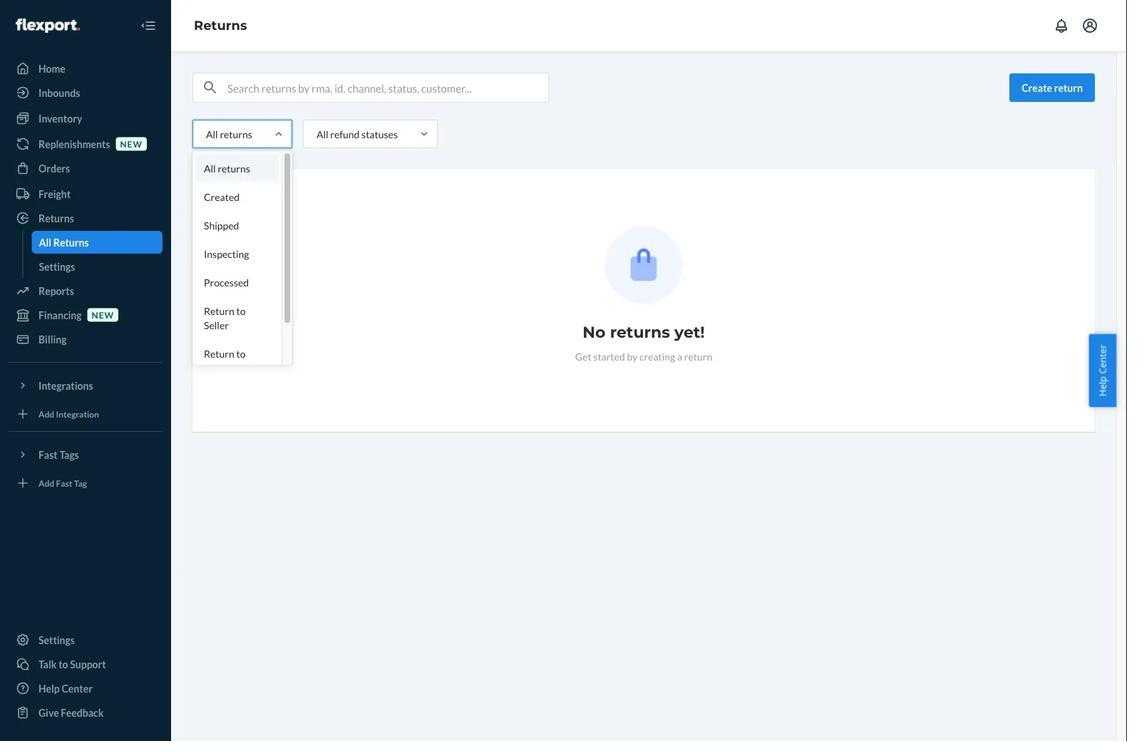 Task type: vqa. For each thing, say whether or not it's contained in the screenshot.
0 text field related to Pallets
no



Task type: describe. For each thing, give the bounding box(es) containing it.
create return button
[[1010, 73, 1095, 102]]

inspecting
[[204, 248, 249, 260]]

create
[[1022, 82, 1053, 94]]

seller
[[204, 319, 229, 331]]

0 horizontal spatial help center
[[39, 683, 93, 695]]

all returns
[[39, 236, 89, 249]]

get started by creating a return
[[575, 351, 713, 363]]

reports
[[39, 285, 74, 297]]

empty list image
[[605, 226, 683, 304]]

fast tags
[[39, 449, 79, 461]]

add for add integration
[[39, 409, 54, 419]]

talk
[[39, 659, 57, 671]]

1 vertical spatial settings link
[[9, 629, 163, 652]]

return for seller
[[204, 305, 234, 317]]

help center inside button
[[1096, 345, 1109, 397]]

add integration link
[[9, 403, 163, 426]]

Search returns by rma, id, channel, status, customer... text field
[[228, 73, 548, 102]]

1 vertical spatial return
[[685, 351, 713, 363]]

all refund statuses
[[317, 128, 398, 140]]

created
[[204, 191, 240, 203]]

give feedback
[[39, 707, 104, 719]]

1 vertical spatial returns link
[[9, 207, 163, 230]]

shipped
[[204, 219, 239, 231]]

add for add fast tag
[[39, 478, 54, 488]]

give feedback button
[[9, 702, 163, 725]]

financing
[[39, 309, 82, 321]]

refund
[[330, 128, 360, 140]]

2 vertical spatial returns
[[610, 323, 670, 342]]

support
[[70, 659, 106, 671]]

integrations button
[[9, 374, 163, 397]]

1 horizontal spatial returns link
[[194, 18, 247, 33]]

inbounds link
[[9, 81, 163, 104]]

no returns yet!
[[583, 323, 705, 342]]

center inside button
[[1096, 345, 1109, 374]]

get
[[575, 351, 592, 363]]

orders
[[39, 162, 70, 174]]

processed
[[204, 276, 249, 288]]

to for customer
[[236, 348, 246, 360]]

fast inside dropdown button
[[39, 449, 58, 461]]

tags
[[59, 449, 79, 461]]

creating
[[640, 351, 676, 363]]

open account menu image
[[1082, 17, 1099, 34]]

billing link
[[9, 328, 163, 351]]

0 vertical spatial returns
[[194, 18, 247, 33]]

inbounds
[[39, 87, 80, 99]]

create return
[[1022, 82, 1083, 94]]

inventory link
[[9, 107, 163, 130]]

inventory
[[39, 112, 82, 124]]

tag
[[74, 478, 87, 488]]

a
[[678, 351, 683, 363]]

0 vertical spatial all returns
[[206, 128, 252, 140]]

help center link
[[9, 678, 163, 700]]



Task type: locate. For each thing, give the bounding box(es) containing it.
customer
[[204, 362, 245, 374]]

return to seller
[[204, 305, 246, 331]]

1 vertical spatial return
[[204, 348, 234, 360]]

to
[[236, 305, 246, 317], [236, 348, 246, 360], [59, 659, 68, 671]]

2 vertical spatial to
[[59, 659, 68, 671]]

add down fast tags
[[39, 478, 54, 488]]

by
[[627, 351, 638, 363]]

all returns link
[[32, 231, 163, 254]]

0 vertical spatial help center
[[1096, 345, 1109, 397]]

1 horizontal spatial help center
[[1096, 345, 1109, 397]]

center
[[1096, 345, 1109, 374], [62, 683, 93, 695]]

1 vertical spatial add
[[39, 478, 54, 488]]

orders link
[[9, 157, 163, 180]]

0 vertical spatial return
[[1055, 82, 1083, 94]]

integrations
[[39, 380, 93, 392]]

settings up talk
[[39, 634, 75, 647]]

0 vertical spatial add
[[39, 409, 54, 419]]

yet!
[[675, 323, 705, 342]]

new for replenishments
[[120, 139, 143, 149]]

0 vertical spatial settings link
[[32, 255, 163, 278]]

1 horizontal spatial return
[[1055, 82, 1083, 94]]

close navigation image
[[140, 17, 157, 34]]

return inside button
[[1055, 82, 1083, 94]]

replenishments
[[39, 138, 110, 150]]

1 vertical spatial returns
[[39, 212, 74, 224]]

to down 'processed' at the top of the page
[[236, 305, 246, 317]]

no
[[583, 323, 606, 342]]

return inside return to seller
[[204, 305, 234, 317]]

help inside help center link
[[39, 683, 60, 695]]

1 vertical spatial fast
[[56, 478, 72, 488]]

to inside button
[[59, 659, 68, 671]]

fast left tag
[[56, 478, 72, 488]]

1 vertical spatial returns
[[218, 162, 250, 174]]

0 horizontal spatial center
[[62, 683, 93, 695]]

help center
[[1096, 345, 1109, 397], [39, 683, 93, 695]]

started
[[594, 351, 625, 363]]

0 vertical spatial returns link
[[194, 18, 247, 33]]

to for seller
[[236, 305, 246, 317]]

fast
[[39, 449, 58, 461], [56, 478, 72, 488]]

return to customer
[[204, 348, 246, 374]]

0 horizontal spatial help
[[39, 683, 60, 695]]

add integration
[[39, 409, 99, 419]]

1 horizontal spatial center
[[1096, 345, 1109, 374]]

help center button
[[1089, 334, 1117, 407]]

integration
[[56, 409, 99, 419]]

talk to support button
[[9, 653, 163, 676]]

freight link
[[9, 183, 163, 205]]

0 vertical spatial center
[[1096, 345, 1109, 374]]

freight
[[39, 188, 71, 200]]

0 horizontal spatial new
[[92, 310, 114, 320]]

0 horizontal spatial returns link
[[9, 207, 163, 230]]

to for support
[[59, 659, 68, 671]]

return right create on the right top
[[1055, 82, 1083, 94]]

0 horizontal spatial return
[[685, 351, 713, 363]]

1 settings from the top
[[39, 261, 75, 273]]

settings link down all returns link
[[32, 255, 163, 278]]

talk to support
[[39, 659, 106, 671]]

return right a
[[685, 351, 713, 363]]

0 vertical spatial returns
[[220, 128, 252, 140]]

1 add from the top
[[39, 409, 54, 419]]

to right talk
[[59, 659, 68, 671]]

2 return from the top
[[204, 348, 234, 360]]

new
[[120, 139, 143, 149], [92, 310, 114, 320]]

statuses
[[362, 128, 398, 140]]

billing
[[39, 333, 67, 346]]

to up "customer"
[[236, 348, 246, 360]]

return up seller in the top left of the page
[[204, 305, 234, 317]]

add
[[39, 409, 54, 419], [39, 478, 54, 488]]

0 vertical spatial help
[[1096, 377, 1109, 397]]

open notifications image
[[1053, 17, 1071, 34]]

to inside the return to customer
[[236, 348, 246, 360]]

reports link
[[9, 280, 163, 302]]

fast left tags
[[39, 449, 58, 461]]

1 vertical spatial help center
[[39, 683, 93, 695]]

0 vertical spatial fast
[[39, 449, 58, 461]]

1 vertical spatial new
[[92, 310, 114, 320]]

1 vertical spatial settings
[[39, 634, 75, 647]]

1 vertical spatial to
[[236, 348, 246, 360]]

flexport logo image
[[16, 19, 80, 33]]

all returns
[[206, 128, 252, 140], [204, 162, 250, 174]]

0 vertical spatial new
[[120, 139, 143, 149]]

to inside return to seller
[[236, 305, 246, 317]]

home
[[39, 62, 65, 75]]

returns link
[[194, 18, 247, 33], [9, 207, 163, 230]]

1 horizontal spatial new
[[120, 139, 143, 149]]

settings link
[[32, 255, 163, 278], [9, 629, 163, 652]]

settings
[[39, 261, 75, 273], [39, 634, 75, 647]]

2 add from the top
[[39, 478, 54, 488]]

return
[[1055, 82, 1083, 94], [685, 351, 713, 363]]

1 vertical spatial all returns
[[204, 162, 250, 174]]

1 horizontal spatial help
[[1096, 377, 1109, 397]]

return for customer
[[204, 348, 234, 360]]

all
[[206, 128, 218, 140], [317, 128, 328, 140], [204, 162, 216, 174], [39, 236, 51, 249]]

2 vertical spatial returns
[[53, 236, 89, 249]]

home link
[[9, 57, 163, 80]]

returns
[[194, 18, 247, 33], [39, 212, 74, 224], [53, 236, 89, 249]]

0 vertical spatial to
[[236, 305, 246, 317]]

help inside "help center" button
[[1096, 377, 1109, 397]]

add left integration
[[39, 409, 54, 419]]

2 settings from the top
[[39, 634, 75, 647]]

new down reports link
[[92, 310, 114, 320]]

new up orders link
[[120, 139, 143, 149]]

give
[[39, 707, 59, 719]]

add fast tag link
[[9, 472, 163, 495]]

feedback
[[61, 707, 104, 719]]

return up "customer"
[[204, 348, 234, 360]]

returns
[[220, 128, 252, 140], [218, 162, 250, 174], [610, 323, 670, 342]]

settings link up talk to support button
[[9, 629, 163, 652]]

settings up reports
[[39, 261, 75, 273]]

1 vertical spatial help
[[39, 683, 60, 695]]

return inside the return to customer
[[204, 348, 234, 360]]

help
[[1096, 377, 1109, 397], [39, 683, 60, 695]]

return
[[204, 305, 234, 317], [204, 348, 234, 360]]

new for financing
[[92, 310, 114, 320]]

1 vertical spatial center
[[62, 683, 93, 695]]

0 vertical spatial return
[[204, 305, 234, 317]]

1 return from the top
[[204, 305, 234, 317]]

fast tags button
[[9, 444, 163, 466]]

0 vertical spatial settings
[[39, 261, 75, 273]]

add fast tag
[[39, 478, 87, 488]]



